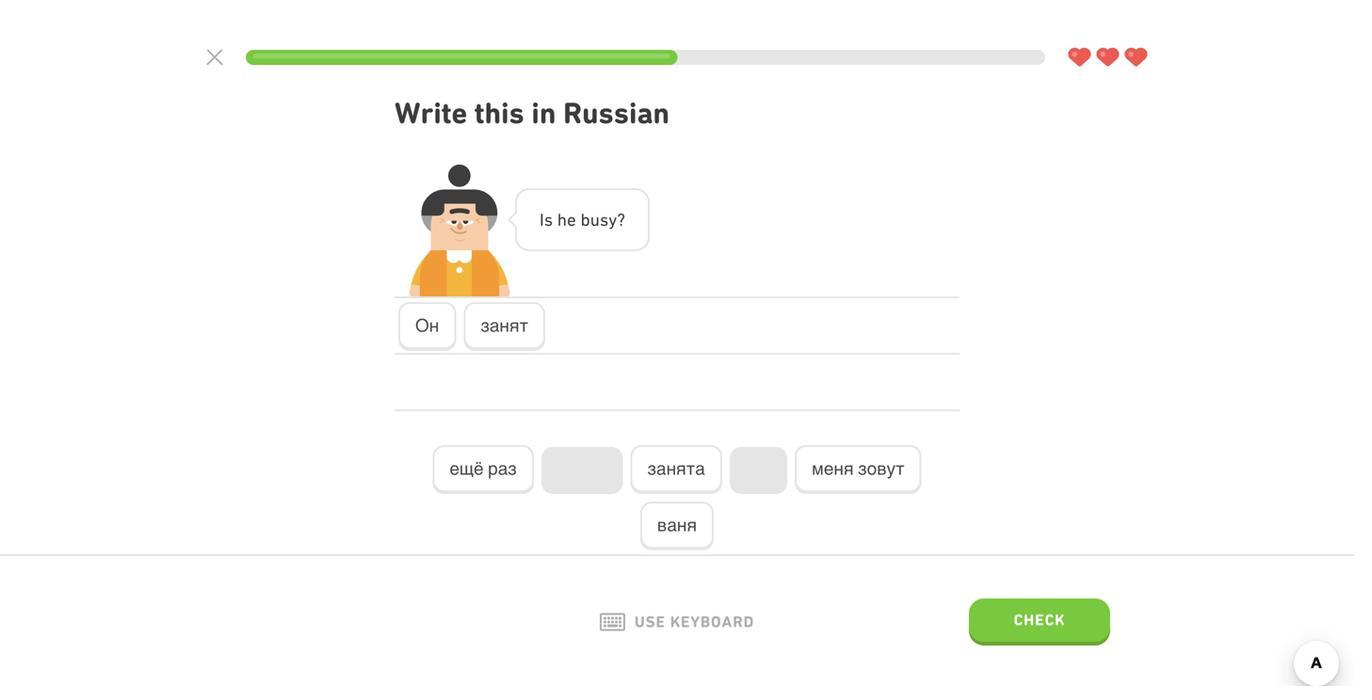Task type: locate. For each thing, give the bounding box(es) containing it.
ещё раз
[[450, 459, 517, 479]]

write this in russian
[[395, 96, 670, 130]]

он
[[415, 316, 439, 336]]

i s h e b u s y ?
[[540, 210, 626, 230]]

use
[[635, 614, 666, 632]]

i
[[540, 210, 544, 230]]

russian
[[564, 96, 670, 130]]

занята
[[648, 459, 705, 479]]

ваня button
[[641, 502, 714, 551]]

1 s from the left
[[544, 210, 553, 230]]

progress bar
[[246, 50, 1046, 65]]

меня зовут button
[[795, 446, 922, 495]]

in
[[532, 96, 556, 130]]

занят button
[[464, 302, 546, 351]]

s left ?
[[600, 210, 609, 230]]

зовут
[[858, 459, 905, 479]]

s left h
[[544, 210, 553, 230]]

write
[[395, 96, 468, 130]]

u
[[590, 210, 600, 230]]

1 horizontal spatial s
[[600, 210, 609, 230]]

занята button
[[631, 446, 722, 495]]

use keyboard button
[[600, 614, 755, 632]]

меня зовут
[[812, 459, 905, 479]]

e
[[567, 210, 576, 230]]

0 horizontal spatial s
[[544, 210, 553, 230]]

2 s from the left
[[600, 210, 609, 230]]

раз
[[488, 459, 517, 479]]

s
[[544, 210, 553, 230], [600, 210, 609, 230]]



Task type: vqa. For each thing, say whether or not it's contained in the screenshot.
I s h e b u s y ?
yes



Task type: describe. For each thing, give the bounding box(es) containing it.
keyboard
[[671, 614, 755, 632]]

занят
[[481, 316, 529, 336]]

this
[[475, 96, 525, 130]]

use keyboard
[[635, 614, 755, 632]]

h
[[558, 210, 567, 230]]

?
[[617, 210, 626, 230]]

он button
[[399, 302, 456, 351]]

ваня
[[658, 515, 697, 536]]

y
[[609, 210, 617, 230]]

ещё
[[450, 459, 484, 479]]

меня
[[812, 459, 854, 479]]

ещё раз button
[[433, 446, 534, 495]]

b
[[581, 210, 590, 230]]

check button
[[969, 599, 1111, 646]]

check
[[1014, 611, 1066, 630]]



